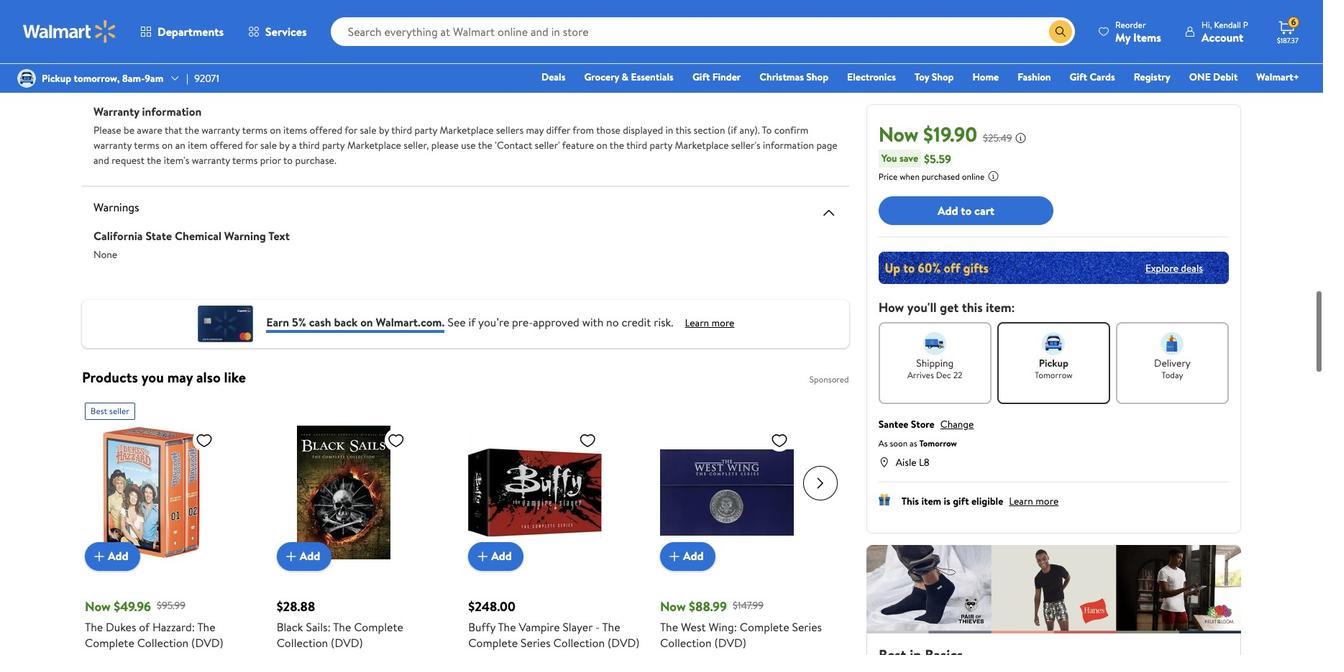 Task type: vqa. For each thing, say whether or not it's contained in the screenshot.
Now $78.00 $123.59
no



Task type: describe. For each thing, give the bounding box(es) containing it.
now $88.99 $147.99 the west wing: complete series collection (dvd)
[[660, 597, 822, 650]]

registry
[[1134, 70, 1170, 84]]

x right 5.31
[[141, 23, 146, 37]]

1 vertical spatial warranty
[[93, 138, 132, 152]]

of
[[139, 619, 150, 635]]

on left an
[[162, 138, 173, 152]]

slayer
[[563, 619, 593, 635]]

black
[[277, 619, 303, 635]]

approved
[[533, 314, 579, 330]]

add inside button
[[938, 203, 958, 218]]

hi, kendall p account
[[1201, 18, 1248, 45]]

0 horizontal spatial sale
[[260, 138, 277, 152]]

products you may also like
[[82, 367, 246, 386]]

chemical
[[175, 228, 221, 243]]

change
[[940, 417, 974, 431]]

fashion link
[[1011, 69, 1057, 85]]

add for $28.88
[[300, 548, 320, 564]]

x right the (l
[[267, 3, 273, 19]]

the right use
[[478, 138, 492, 152]]

best seller
[[91, 404, 129, 417]]

$5.59
[[924, 151, 951, 166]]

(dvd) inside the "$248.00 buffy the vampire slayer - the complete series collection (dvd)"
[[607, 635, 640, 650]]

tomorrow inside santee store change as soon as tomorrow
[[919, 437, 957, 449]]

&
[[622, 70, 628, 84]]

intent image for delivery image
[[1161, 332, 1184, 355]]

hazzard:
[[152, 619, 195, 635]]

services
[[265, 24, 307, 40]]

reorder
[[1115, 18, 1146, 31]]

w
[[275, 3, 286, 19]]

deals
[[1181, 261, 1203, 275]]

departments button
[[128, 14, 236, 49]]

seller'
[[535, 138, 560, 152]]

dukes
[[106, 619, 136, 635]]

legal information image
[[988, 170, 999, 182]]

1 vertical spatial terms
[[134, 138, 159, 152]]

1 horizontal spatial tomorrow
[[1035, 369, 1073, 381]]

learn more about strikethrough prices image
[[1015, 132, 1026, 144]]

also
[[196, 367, 221, 386]]

one debit link
[[1183, 69, 1244, 85]]

electronics link
[[841, 69, 902, 85]]

1 horizontal spatial third
[[391, 123, 412, 137]]

0 horizontal spatial may
[[167, 367, 193, 386]]

sellers
[[496, 123, 524, 137]]

1 horizontal spatial learn
[[1009, 494, 1033, 508]]

black sails: the complete collection (dvd) image
[[277, 425, 410, 559]]

$28.88
[[277, 597, 315, 615]]

request
[[112, 153, 145, 167]]

how you'll get this item:
[[878, 298, 1015, 316]]

deals
[[541, 70, 565, 84]]

1 the from the left
[[85, 619, 103, 635]]

add to favorites list, the dukes of hazzard: the complete collection (dvd) image
[[196, 431, 213, 449]]

2 vertical spatial terms
[[232, 153, 258, 167]]

the inside now $88.99 $147.99 the west wing: complete series collection (dvd)
[[660, 619, 678, 635]]

the inside $28.88 black sails: the complete collection (dvd)
[[333, 619, 351, 635]]

is
[[944, 494, 950, 508]]

essentials
[[631, 70, 674, 84]]

add button for $28.88
[[277, 542, 332, 571]]

may inside warranty information please be aware that the warranty terms on items offered for sale by third party marketplace sellers may differ from those displayed in this section (if any). to confirm warranty terms on an item offered for sale by a third party marketplace seller, please use the 'contact seller' feature on the third party marketplace seller's information page and request the item's warranty terms prior to purchase.
[[526, 123, 544, 137]]

a
[[292, 138, 297, 152]]

add up $49.96
[[108, 548, 128, 564]]

warning
[[224, 228, 266, 243]]

sponsored
[[809, 373, 849, 385]]

aisle l8
[[896, 455, 930, 470]]

collection inside $28.88 black sails: the complete collection (dvd)
[[277, 635, 328, 650]]

0 vertical spatial learn
[[685, 316, 709, 330]]

assembled product dimensions (l x w x h) 0.50 x 5.31 x 6.75 inches
[[93, 3, 310, 37]]

$25.49
[[983, 131, 1012, 145]]

that
[[165, 123, 182, 137]]

collection inside now $49.96 $95.99 the dukes of hazzard: the complete collection (dvd)
[[137, 635, 189, 650]]

4 the from the left
[[498, 619, 516, 635]]

add to cart image for $28.88
[[282, 548, 300, 565]]

0.50
[[93, 23, 113, 37]]

pickup for pickup tomorrow, 8am-9am
[[42, 71, 71, 86]]

learn more
[[685, 316, 734, 330]]

warranty information please be aware that the warranty terms on items offered for sale by third party marketplace sellers may differ from those displayed in this section (if any). to confirm warranty terms on an item offered for sale by a third party marketplace seller, please use the 'contact seller' feature on the third party marketplace seller's information page and request the item's warranty terms prior to purchase.
[[93, 103, 837, 167]]

buffy the vampire slayer - the complete series collection (dvd) image
[[468, 425, 602, 559]]

9am
[[145, 71, 163, 86]]

1 vertical spatial item
[[921, 494, 941, 508]]

Walmart Site-Wide search field
[[330, 17, 1075, 46]]

gift finder
[[692, 70, 741, 84]]

section
[[694, 123, 725, 137]]

0 vertical spatial more
[[711, 316, 734, 330]]

cash
[[309, 314, 331, 330]]

1 vertical spatial offered
[[210, 138, 243, 152]]

add to favorites list, buffy the vampire slayer - the complete series collection (dvd) image
[[579, 431, 596, 449]]

'contact
[[495, 138, 532, 152]]

none
[[93, 247, 117, 261]]

today
[[1162, 369, 1183, 381]]

add to cart button
[[878, 196, 1054, 225]]

services button
[[236, 14, 319, 49]]

walmart+
[[1256, 70, 1299, 84]]

complete inside now $88.99 $147.99 the west wing: complete series collection (dvd)
[[740, 619, 789, 635]]

warranty image
[[820, 74, 837, 91]]

no
[[606, 314, 619, 330]]

earn
[[266, 314, 289, 330]]

explore deals link
[[1140, 255, 1209, 281]]

arrives
[[907, 369, 934, 381]]

christmas shop
[[760, 70, 828, 84]]

complete inside $28.88 black sails: the complete collection (dvd)
[[354, 619, 403, 635]]

one debit
[[1189, 70, 1238, 84]]

$28.88 black sails: the complete collection (dvd)
[[277, 597, 403, 650]]

toy shop
[[915, 70, 954, 84]]

0 horizontal spatial marketplace
[[347, 138, 401, 152]]

you
[[141, 367, 164, 386]]

add button for $248.00
[[468, 542, 523, 571]]

$248.00 buffy the vampire slayer - the complete series collection (dvd)
[[468, 597, 640, 650]]

add to cart
[[938, 203, 994, 218]]

tomorrow,
[[74, 71, 120, 86]]

page
[[816, 138, 837, 152]]

add for $248.00
[[491, 548, 512, 564]]

pickup tomorrow, 8am-9am
[[42, 71, 163, 86]]

to inside warranty information please be aware that the warranty terms on items offered for sale by third party marketplace sellers may differ from those displayed in this section (if any). to confirm warranty terms on an item offered for sale by a third party marketplace seller, please use the 'contact seller' feature on the third party marketplace seller's information page and request the item's warranty terms prior to purchase.
[[283, 153, 293, 167]]

price
[[878, 170, 898, 183]]

$95.99
[[157, 598, 186, 613]]

1 horizontal spatial offered
[[310, 123, 342, 137]]

best
[[91, 404, 107, 417]]

price when purchased online
[[878, 170, 985, 183]]

please
[[93, 123, 121, 137]]

change button
[[940, 417, 974, 431]]

finder
[[712, 70, 741, 84]]

gift cards link
[[1063, 69, 1121, 85]]

collection inside the "$248.00 buffy the vampire slayer - the complete series collection (dvd)"
[[553, 635, 605, 650]]

series inside the "$248.00 buffy the vampire slayer - the complete series collection (dvd)"
[[521, 635, 551, 650]]

assembled
[[93, 3, 148, 19]]

hi,
[[1201, 18, 1212, 31]]

next slide for products you may also like list image
[[803, 466, 837, 500]]

x left 5.31
[[115, 23, 120, 37]]

(dvd) inside now $49.96 $95.99 the dukes of hazzard: the complete collection (dvd)
[[191, 635, 223, 650]]

see
[[448, 314, 466, 330]]

1 horizontal spatial sale
[[360, 123, 376, 137]]

0 horizontal spatial party
[[322, 138, 345, 152]]

in
[[665, 123, 673, 137]]

with
[[582, 314, 603, 330]]

you
[[881, 151, 897, 165]]

to inside add to cart button
[[961, 203, 972, 218]]



Task type: locate. For each thing, give the bounding box(es) containing it.
warnings image
[[820, 204, 837, 221]]

pickup inside pickup tomorrow
[[1039, 356, 1068, 370]]

1 vertical spatial learn
[[1009, 494, 1033, 508]]

1 horizontal spatial pickup
[[1039, 356, 1068, 370]]

1 gift from the left
[[692, 70, 710, 84]]

1 vertical spatial warranty
[[93, 103, 139, 119]]

4 add to cart image from the left
[[666, 548, 683, 565]]

1 horizontal spatial may
[[526, 123, 544, 137]]

pickup down intent image for pickup
[[1039, 356, 1068, 370]]

add to cart image for $248.00
[[474, 548, 491, 565]]

as
[[910, 437, 917, 449]]

to
[[762, 123, 772, 137]]

product group containing now $49.96
[[85, 397, 256, 655]]

1 horizontal spatial item
[[921, 494, 941, 508]]

3 add to cart image from the left
[[474, 548, 491, 565]]

more right eligible at the right bottom
[[1036, 494, 1059, 508]]

0 vertical spatial this
[[675, 123, 691, 137]]

h)
[[297, 3, 310, 19]]

this right the 'get'
[[962, 298, 983, 316]]

add to cart image
[[91, 548, 108, 565], [282, 548, 300, 565], [474, 548, 491, 565], [666, 548, 683, 565]]

on right back
[[360, 314, 373, 330]]

pickup
[[42, 71, 71, 86], [1039, 356, 1068, 370]]

2 (dvd) from the left
[[331, 635, 363, 650]]

learn more button
[[1009, 494, 1059, 508]]

as
[[878, 437, 888, 449]]

marketplace
[[440, 123, 494, 137], [347, 138, 401, 152], [675, 138, 729, 152]]

0 horizontal spatial this
[[675, 123, 691, 137]]

the right -
[[602, 619, 620, 635]]

on down those
[[596, 138, 607, 152]]

0 vertical spatial pickup
[[42, 71, 71, 86]]

2 collection from the left
[[277, 635, 328, 650]]

0 vertical spatial sale
[[360, 123, 376, 137]]

the left item's
[[147, 153, 161, 167]]

home
[[972, 70, 999, 84]]

shop right toy
[[932, 70, 954, 84]]

warranty up please
[[93, 103, 139, 119]]

1 vertical spatial information
[[763, 138, 814, 152]]

grocery
[[584, 70, 619, 84]]

this right in
[[675, 123, 691, 137]]

1 product group from the left
[[85, 397, 256, 655]]

0 horizontal spatial offered
[[210, 138, 243, 152]]

1 horizontal spatial party
[[415, 123, 437, 137]]

third
[[391, 123, 412, 137], [299, 138, 320, 152], [626, 138, 647, 152]]

for left a
[[245, 138, 258, 152]]

add down purchased on the top right of page
[[938, 203, 958, 218]]

1 horizontal spatial by
[[379, 123, 389, 137]]

like
[[224, 367, 246, 386]]

santee store change as soon as tomorrow
[[878, 417, 974, 449]]

information down confirm
[[763, 138, 814, 152]]

any).
[[739, 123, 760, 137]]

1 vertical spatial tomorrow
[[919, 437, 957, 449]]

departments
[[157, 24, 224, 40]]

terms left prior
[[232, 153, 258, 167]]

(dvd) inside now $88.99 $147.99 the west wing: complete series collection (dvd)
[[714, 635, 746, 650]]

the down those
[[610, 138, 624, 152]]

1 horizontal spatial series
[[792, 619, 822, 635]]

series
[[792, 619, 822, 635], [521, 635, 551, 650]]

intent image for pickup image
[[1042, 332, 1065, 355]]

marketplace up use
[[440, 123, 494, 137]]

shop for christmas shop
[[806, 70, 828, 84]]

$88.99
[[689, 597, 727, 615]]

product group containing now $88.99
[[660, 397, 832, 655]]

$187.37
[[1277, 35, 1299, 45]]

add button up '$28.88'
[[277, 542, 332, 571]]

0 vertical spatial item
[[188, 138, 208, 152]]

information up that
[[142, 103, 201, 119]]

soon
[[890, 437, 908, 449]]

0 horizontal spatial gift
[[692, 70, 710, 84]]

to down a
[[283, 153, 293, 167]]

3 add button from the left
[[468, 542, 523, 571]]

to left the cart
[[961, 203, 972, 218]]

capitalone image
[[196, 305, 255, 342]]

now for now $49.96 $95.99 the dukes of hazzard: the complete collection (dvd)
[[85, 597, 111, 615]]

add to cart image for now
[[666, 548, 683, 565]]

state
[[146, 228, 172, 243]]

complete left of
[[85, 635, 134, 650]]

4 collection from the left
[[660, 635, 712, 650]]

west
[[681, 619, 706, 635]]

save
[[899, 151, 918, 165]]

now for now $88.99 $147.99 the west wing: complete series collection (dvd)
[[660, 597, 686, 615]]

1 vertical spatial to
[[961, 203, 972, 218]]

warranty left 9am
[[93, 69, 139, 84]]

earn 5% cash back on walmart.com. see if you're pre-approved with no credit risk.
[[266, 314, 673, 330]]

item
[[188, 138, 208, 152], [921, 494, 941, 508]]

deals link
[[535, 69, 572, 85]]

toy shop link
[[908, 69, 960, 85]]

gift left cards at the top
[[1070, 70, 1087, 84]]

eligible
[[971, 494, 1003, 508]]

x right w
[[288, 3, 294, 19]]

the right "sails:"
[[333, 619, 351, 635]]

0 vertical spatial information
[[142, 103, 201, 119]]

0 horizontal spatial third
[[299, 138, 320, 152]]

series inside now $88.99 $147.99 the west wing: complete series collection (dvd)
[[792, 619, 822, 635]]

1 horizontal spatial to
[[961, 203, 972, 218]]

gift for gift finder
[[692, 70, 710, 84]]

buffy
[[468, 619, 495, 635]]

1 horizontal spatial for
[[345, 123, 358, 137]]

delivery today
[[1154, 356, 1191, 381]]

california state chemical warning text none
[[93, 228, 290, 261]]

0 vertical spatial warranty
[[202, 123, 240, 137]]

1 horizontal spatial marketplace
[[440, 123, 494, 137]]

1 horizontal spatial now
[[660, 597, 686, 615]]

add button up $248.00
[[468, 542, 523, 571]]

(dvd) right -
[[607, 635, 640, 650]]

tomorrow down intent image for pickup
[[1035, 369, 1073, 381]]

gift cards
[[1070, 70, 1115, 84]]

now for now $19.90
[[878, 120, 918, 148]]

wing:
[[709, 619, 737, 635]]

6 the from the left
[[660, 619, 678, 635]]

1 vertical spatial for
[[245, 138, 258, 152]]

0 horizontal spatial tomorrow
[[919, 437, 957, 449]]

shop for toy shop
[[932, 70, 954, 84]]

party down in
[[650, 138, 672, 152]]

from
[[572, 123, 594, 137]]

0 horizontal spatial shop
[[806, 70, 828, 84]]

Search search field
[[330, 17, 1075, 46]]

0 vertical spatial by
[[379, 123, 389, 137]]

0 horizontal spatial item
[[188, 138, 208, 152]]

$19.90
[[923, 120, 977, 148]]

1 horizontal spatial gift
[[1070, 70, 1087, 84]]

0 vertical spatial tomorrow
[[1035, 369, 1073, 381]]

0 horizontal spatial pickup
[[42, 71, 71, 86]]

(dvd) inside $28.88 black sails: the complete collection (dvd)
[[331, 635, 363, 650]]

the right "buffy"
[[498, 619, 516, 635]]

0 horizontal spatial learn
[[685, 316, 709, 330]]

92071
[[194, 71, 219, 86]]

1 horizontal spatial more
[[1036, 494, 1059, 508]]

2 horizontal spatial party
[[650, 138, 672, 152]]

0 vertical spatial terms
[[242, 123, 267, 137]]

credit
[[622, 314, 651, 330]]

1 warranty from the top
[[93, 69, 139, 84]]

debit
[[1213, 70, 1238, 84]]

walmart+ link
[[1250, 69, 1306, 85]]

2 warranty from the top
[[93, 103, 139, 119]]

terms up prior
[[242, 123, 267, 137]]

now up the dukes at the bottom of the page
[[85, 597, 111, 615]]

add for now
[[683, 548, 704, 564]]

pre-
[[512, 314, 533, 330]]

add up '$28.88'
[[300, 548, 320, 564]]

1 horizontal spatial information
[[763, 138, 814, 152]]

this
[[901, 494, 919, 508]]

0 horizontal spatial by
[[279, 138, 289, 152]]

you save $5.59
[[881, 151, 951, 166]]

third down displayed
[[626, 138, 647, 152]]

complete right "sails:"
[[354, 619, 403, 635]]

complete down $147.99 at the bottom right of the page
[[740, 619, 789, 635]]

intent image for shipping image
[[923, 332, 946, 355]]

cards
[[1090, 70, 1115, 84]]

add up $248.00
[[491, 548, 512, 564]]

now inside now $49.96 $95.99 the dukes of hazzard: the complete collection (dvd)
[[85, 597, 111, 615]]

items
[[283, 123, 307, 137]]

store
[[911, 417, 935, 431]]

add
[[938, 203, 958, 218], [108, 548, 128, 564], [300, 548, 320, 564], [491, 548, 512, 564], [683, 548, 704, 564]]

add to favorites list, the west wing: complete series collection (dvd) image
[[771, 431, 788, 449]]

on left items
[[270, 123, 281, 137]]

gifting made easy image
[[878, 494, 890, 505]]

party up purchase.
[[322, 138, 345, 152]]

may
[[526, 123, 544, 137], [167, 367, 193, 386]]

offered right items
[[310, 123, 342, 137]]

offered right an
[[210, 138, 243, 152]]

1 (dvd) from the left
[[191, 635, 223, 650]]

warranty inside warranty information please be aware that the warranty terms on items offered for sale by third party marketplace sellers may differ from those displayed in this section (if any). to confirm warranty terms on an item offered for sale by a third party marketplace seller, please use the 'contact seller' feature on the third party marketplace seller's information page and request the item's warranty terms prior to purchase.
[[93, 103, 139, 119]]

now up you
[[878, 120, 918, 148]]

marketplace left seller,
[[347, 138, 401, 152]]

2 add button from the left
[[277, 542, 332, 571]]

may up seller'
[[526, 123, 544, 137]]

l8
[[919, 455, 930, 470]]

2 add to cart image from the left
[[282, 548, 300, 565]]

$147.99
[[733, 598, 764, 613]]

may right you
[[167, 367, 193, 386]]

this inside warranty information please be aware that the warranty terms on items offered for sale by third party marketplace sellers may differ from those displayed in this section (if any). to confirm warranty terms on an item offered for sale by a third party marketplace seller, please use the 'contact seller' feature on the third party marketplace seller's information page and request the item's warranty terms prior to purchase.
[[675, 123, 691, 137]]

item's
[[164, 153, 189, 167]]

warranty right that
[[202, 123, 240, 137]]

the west wing: complete series collection (dvd) image
[[660, 425, 794, 559]]

0 vertical spatial offered
[[310, 123, 342, 137]]

(dvd) right west
[[714, 635, 746, 650]]

now up west
[[660, 597, 686, 615]]

more right risk.
[[711, 316, 734, 330]]

add button up $88.99
[[660, 542, 715, 571]]

3 collection from the left
[[553, 635, 605, 650]]

collection inside now $88.99 $147.99 the west wing: complete series collection (dvd)
[[660, 635, 712, 650]]

0 horizontal spatial more
[[711, 316, 734, 330]]

learn right risk.
[[685, 316, 709, 330]]

warranty for warranty
[[93, 69, 139, 84]]

0 horizontal spatial for
[[245, 138, 258, 152]]

search icon image
[[1055, 26, 1066, 37]]

differ
[[546, 123, 570, 137]]

shop right christmas
[[806, 70, 828, 84]]

4 product group from the left
[[660, 397, 832, 655]]

items
[[1133, 29, 1161, 45]]

the right that
[[185, 123, 199, 137]]

walmart image
[[23, 20, 116, 43]]

 image
[[17, 69, 36, 88]]

tomorrow up l8
[[919, 437, 957, 449]]

you'll
[[907, 298, 937, 316]]

2 horizontal spatial now
[[878, 120, 918, 148]]

1 collection from the left
[[137, 635, 189, 650]]

0 horizontal spatial information
[[142, 103, 201, 119]]

product group
[[85, 397, 256, 655], [277, 397, 448, 655], [468, 397, 640, 655], [660, 397, 832, 655]]

0 horizontal spatial to
[[283, 153, 293, 167]]

complete down $248.00
[[468, 635, 518, 650]]

4 add button from the left
[[660, 542, 715, 571]]

add up $88.99
[[683, 548, 704, 564]]

item left is
[[921, 494, 941, 508]]

(if
[[728, 123, 737, 137]]

tomorrow
[[1035, 369, 1073, 381], [919, 437, 957, 449]]

2 vertical spatial warranty
[[192, 153, 230, 167]]

(dvd) right "sails:"
[[331, 635, 363, 650]]

up to sixty percent off deals. shop now. image
[[878, 252, 1229, 284]]

0 vertical spatial for
[[345, 123, 358, 137]]

1 vertical spatial by
[[279, 138, 289, 152]]

6
[[1291, 16, 1296, 28]]

the left the dukes at the bottom of the page
[[85, 619, 103, 635]]

1 add to cart image from the left
[[91, 548, 108, 565]]

1 vertical spatial may
[[167, 367, 193, 386]]

pickup tomorrow
[[1035, 356, 1073, 381]]

1 shop from the left
[[806, 70, 828, 84]]

pickup for pickup tomorrow
[[1039, 356, 1068, 370]]

gift for gift cards
[[1070, 70, 1087, 84]]

terms down aware
[[134, 138, 159, 152]]

third right a
[[299, 138, 320, 152]]

warranty for warranty information please be aware that the warranty terms on items offered for sale by third party marketplace sellers may differ from those displayed in this section (if any). to confirm warranty terms on an item offered for sale by a third party marketplace seller, please use the 'contact seller' feature on the third party marketplace seller's information page and request the item's warranty terms prior to purchase.
[[93, 103, 139, 119]]

1 vertical spatial pickup
[[1039, 356, 1068, 370]]

marketplace down section at the right top
[[675, 138, 729, 152]]

0 vertical spatial may
[[526, 123, 544, 137]]

1 vertical spatial more
[[1036, 494, 1059, 508]]

2 the from the left
[[197, 619, 215, 635]]

how
[[878, 298, 904, 316]]

(dvd) right of
[[191, 635, 223, 650]]

2 horizontal spatial third
[[626, 138, 647, 152]]

christmas shop link
[[753, 69, 835, 85]]

1 vertical spatial this
[[962, 298, 983, 316]]

the dukes of hazzard: the complete collection (dvd) image
[[85, 425, 219, 559]]

1 horizontal spatial this
[[962, 298, 983, 316]]

learn right eligible at the right bottom
[[1009, 494, 1033, 508]]

5 the from the left
[[602, 619, 620, 635]]

registry link
[[1127, 69, 1177, 85]]

aware
[[137, 123, 162, 137]]

california
[[93, 228, 143, 243]]

3 (dvd) from the left
[[607, 635, 640, 650]]

0 horizontal spatial now
[[85, 597, 111, 615]]

1 vertical spatial sale
[[260, 138, 277, 152]]

this
[[675, 123, 691, 137], [962, 298, 983, 316]]

third up seller,
[[391, 123, 412, 137]]

item inside warranty information please be aware that the warranty terms on items offered for sale by third party marketplace sellers may differ from those displayed in this section (if any). to confirm warranty terms on an item offered for sale by a third party marketplace seller, please use the 'contact seller' feature on the third party marketplace seller's information page and request the item's warranty terms prior to purchase.
[[188, 138, 208, 152]]

product group containing $28.88
[[277, 397, 448, 655]]

0 horizontal spatial series
[[521, 635, 551, 650]]

3 the from the left
[[333, 619, 351, 635]]

electronics
[[847, 70, 896, 84]]

information
[[142, 103, 201, 119], [763, 138, 814, 152]]

now inside now $88.99 $147.99 the west wing: complete series collection (dvd)
[[660, 597, 686, 615]]

6 $187.37
[[1277, 16, 1299, 45]]

toy
[[915, 70, 929, 84]]

1 horizontal spatial shop
[[932, 70, 954, 84]]

item right an
[[188, 138, 208, 152]]

the left west
[[660, 619, 678, 635]]

|
[[186, 71, 188, 86]]

capital one  earn 5% cash back on walmart.com. see if you're pre-approved with no credit risk. learn more element
[[685, 316, 734, 331]]

0 vertical spatial to
[[283, 153, 293, 167]]

1 add button from the left
[[85, 542, 140, 571]]

2 gift from the left
[[1070, 70, 1087, 84]]

vampire
[[519, 619, 560, 635]]

product group containing $248.00
[[468, 397, 640, 655]]

pickup left the tomorrow,
[[42, 71, 71, 86]]

2 horizontal spatial marketplace
[[675, 138, 729, 152]]

3 product group from the left
[[468, 397, 640, 655]]

inches
[[168, 23, 196, 37]]

sails:
[[306, 619, 331, 635]]

for right items
[[345, 123, 358, 137]]

gift left finder
[[692, 70, 710, 84]]

add button up $49.96
[[85, 542, 140, 571]]

2 shop from the left
[[932, 70, 954, 84]]

party up seller,
[[415, 123, 437, 137]]

4 (dvd) from the left
[[714, 635, 746, 650]]

complete inside the "$248.00 buffy the vampire slayer - the complete series collection (dvd)"
[[468, 635, 518, 650]]

warranty down please
[[93, 138, 132, 152]]

2 product group from the left
[[277, 397, 448, 655]]

add to favorites list, black sails: the complete collection (dvd) image
[[387, 431, 405, 449]]

0 vertical spatial warranty
[[93, 69, 139, 84]]

warnings
[[93, 199, 139, 215]]

warranty right item's
[[192, 153, 230, 167]]

the right the hazzard:
[[197, 619, 215, 635]]

this item is gift eligible learn more
[[901, 494, 1059, 508]]

complete inside now $49.96 $95.99 the dukes of hazzard: the complete collection (dvd)
[[85, 635, 134, 650]]

add button for now
[[660, 542, 715, 571]]



